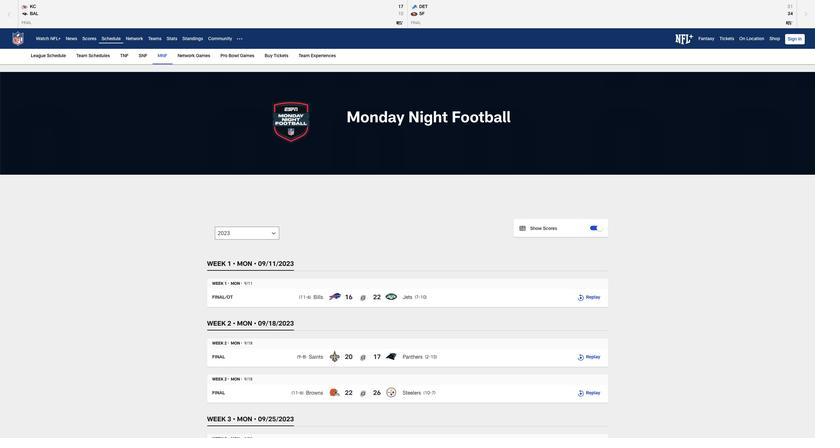 Task type: locate. For each thing, give the bounding box(es) containing it.
0 horizontal spatial scores
[[82, 37, 96, 42]]

team left schedules
[[76, 54, 87, 58]]

2 team from the left
[[299, 54, 310, 58]]

0 vertical spatial mon ·
[[231, 282, 242, 286]]

1 vertical spatial mon
[[237, 321, 252, 328]]

1 vertical spatial replay
[[586, 355, 600, 360]]

shop
[[769, 37, 780, 42]]

0 vertical spatial replay
[[586, 296, 600, 300]]

0 horizontal spatial team
[[76, 54, 87, 58]]

6)
[[307, 296, 311, 300], [300, 391, 304, 396]]

scores inside page main content main content
[[543, 227, 557, 231]]

(9-
[[297, 355, 303, 360]]

show scores
[[530, 227, 557, 231]]

(11- left browns
[[292, 391, 300, 396]]

1 vertical spatial week 2 · mon · 9/18
[[212, 378, 253, 382]]

week
[[207, 262, 226, 268], [212, 282, 223, 286], [207, 321, 226, 328], [212, 342, 223, 346], [212, 378, 223, 382], [207, 417, 226, 423]]

(11-6) for 16
[[299, 296, 311, 300]]

snf link
[[136, 49, 150, 64]]

0 vertical spatial nfl at image
[[359, 294, 367, 302]]

mon ·
[[231, 282, 242, 286], [231, 342, 242, 346], [231, 378, 242, 382]]

0 vertical spatial tickets
[[720, 37, 734, 42]]

1 replay link from the top
[[577, 294, 600, 302]]

(7-10)
[[415, 296, 427, 300]]

1 vertical spatial nfl at image
[[359, 390, 367, 398]]

none checkbox inside page main content main content
[[590, 225, 603, 231]]

0 vertical spatial nfl replay image
[[577, 354, 585, 362]]

1 vertical spatial network
[[178, 54, 195, 58]]

shop link
[[769, 37, 780, 42]]

(10-7)
[[424, 391, 435, 396]]

team inside team schedules link
[[76, 54, 87, 58]]

17 right nfl at icon
[[373, 355, 381, 361]]

replay link for 26
[[577, 390, 600, 398]]

•
[[233, 262, 235, 268], [254, 262, 256, 268], [233, 321, 235, 328], [254, 321, 256, 328], [233, 417, 235, 423], [254, 417, 256, 423]]

mon for 09/18/2023
[[237, 321, 252, 328]]

0 vertical spatial network
[[126, 37, 143, 42]]

1 vertical spatial 2 ·
[[224, 378, 229, 382]]

jets logo image
[[385, 291, 398, 303]]

schedule down nfl+
[[47, 54, 66, 58]]

2 replay from the top
[[586, 355, 600, 360]]

1 mon · from the top
[[231, 282, 242, 286]]

1 horizontal spatial final
[[411, 21, 421, 25]]

2 2 · from the top
[[224, 378, 229, 382]]

fantasy link
[[699, 37, 714, 42]]

1 vertical spatial tickets
[[274, 54, 288, 58]]

0 horizontal spatial games
[[196, 54, 210, 58]]

1 horizontal spatial team
[[299, 54, 310, 58]]

1 replay from the top
[[586, 296, 600, 300]]

(11-6) left browns
[[292, 391, 304, 396]]

2 nfl replay image from the top
[[577, 390, 585, 398]]

sign in
[[788, 37, 802, 42]]

replay link
[[577, 294, 600, 302], [577, 354, 600, 362], [577, 390, 600, 398]]

fantasy
[[699, 37, 714, 42]]

2
[[227, 321, 231, 328]]

0 vertical spatial 6)
[[307, 296, 311, 300]]

(2-
[[425, 355, 431, 360]]

1 team from the left
[[76, 54, 87, 58]]

tnf link
[[118, 49, 131, 64]]

0 vertical spatial (11-
[[299, 296, 307, 300]]

1 final from the left
[[22, 21, 32, 25]]

0 vertical spatial final
[[212, 355, 225, 360]]

22 left jets logo
[[373, 295, 381, 301]]

1 vertical spatial nfl replay image
[[577, 390, 585, 398]]

final
[[22, 21, 32, 25], [411, 21, 421, 25]]

26
[[373, 391, 381, 397]]

1 vertical spatial final
[[212, 391, 225, 396]]

week 1 · mon · 9/11
[[212, 282, 253, 286]]

league schedule link
[[31, 49, 69, 64]]

det lions image
[[410, 4, 418, 11]]

mon right 3
[[237, 417, 252, 423]]

standings
[[182, 37, 203, 42]]

1
[[227, 262, 231, 268]]

0 vertical spatial 2 ·
[[224, 342, 229, 346]]

22 for browns
[[345, 391, 353, 397]]

2 vertical spatial mon
[[237, 417, 252, 423]]

2 · for 22
[[224, 378, 229, 382]]

1 horizontal spatial 6)
[[307, 296, 311, 300]]

1 vertical spatial 9/18
[[244, 378, 253, 382]]

nfl replay image
[[577, 354, 585, 362], [577, 390, 585, 398]]

1 horizontal spatial 17
[[398, 5, 403, 9]]

games down standings link on the left
[[196, 54, 210, 58]]

1 mon from the top
[[237, 262, 252, 268]]

0 vertical spatial mon
[[237, 262, 252, 268]]

banner containing watch nfl+
[[0, 28, 815, 64]]

09/11/2023
[[258, 262, 294, 268]]

network link
[[126, 37, 143, 42]]

0 horizontal spatial schedule
[[47, 54, 66, 58]]

1 vertical spatial 22
[[345, 391, 353, 397]]

scores inside banner
[[82, 37, 96, 42]]

(11- left bills
[[299, 296, 307, 300]]

1 nfl at image from the top
[[359, 294, 367, 302]]

buy tickets
[[265, 54, 288, 58]]

schedule up schedules
[[102, 37, 121, 42]]

replay for 22
[[586, 296, 600, 300]]

(11-6) left bills
[[299, 296, 311, 300]]

1 horizontal spatial 22
[[373, 295, 381, 301]]

16
[[345, 295, 353, 301]]

1 2 · from the top
[[224, 342, 229, 346]]

1 vertical spatial 6)
[[300, 391, 304, 396]]

kc
[[30, 5, 36, 9]]

(11- for 16
[[299, 296, 307, 300]]

1 vertical spatial (11-6)
[[292, 391, 304, 396]]

nfl at image right 16
[[359, 294, 367, 302]]

mon for 09/11/2023
[[237, 262, 252, 268]]

0 horizontal spatial 22
[[345, 391, 353, 397]]

scores element
[[519, 224, 526, 232]]

sf 49ers image
[[410, 11, 418, 18]]

1 vertical spatial replay link
[[577, 354, 600, 362]]

nfl replay image for 26
[[577, 390, 585, 398]]

1 final from the top
[[212, 355, 225, 360]]

nfl replay image
[[577, 294, 585, 302]]

tickets right buy
[[274, 54, 288, 58]]

1 week 2 · mon · 9/18 from the top
[[212, 342, 253, 346]]

0 horizontal spatial 6)
[[300, 391, 304, 396]]


[[519, 224, 526, 232]]

teams link
[[148, 37, 162, 42]]

pro bowl games
[[220, 54, 254, 58]]

watch nfl+
[[36, 37, 61, 42]]

0 vertical spatial 17
[[398, 5, 403, 9]]

final down sf 49ers "image"
[[411, 21, 421, 25]]

(11- for 22
[[292, 391, 300, 396]]

banner
[[0, 28, 815, 64]]

replay link for 17
[[577, 354, 600, 362]]

nfl+ image
[[676, 34, 693, 45]]

final for bal
[[22, 21, 32, 25]]

left score strip button image
[[2, 0, 16, 29]]

(11-6)
[[299, 296, 311, 300], [292, 391, 304, 396]]

league schedule
[[31, 54, 66, 58]]

nfl at image
[[359, 294, 367, 302], [359, 390, 367, 398]]

22 right browns logo
[[345, 391, 353, 397]]

1 vertical spatial mon ·
[[231, 342, 242, 346]]

3 mon from the top
[[237, 417, 252, 423]]

week 2 · mon · 9/18 for 22
[[212, 378, 253, 382]]

(11-6) for 22
[[292, 391, 304, 396]]

mnf_secondary_sheild image
[[254, 97, 329, 147]]

1 games from the left
[[196, 54, 210, 58]]

2 final from the left
[[411, 21, 421, 25]]

panthers logo image
[[385, 350, 398, 363]]

tnf
[[120, 54, 128, 58]]

1 vertical spatial schedule
[[47, 54, 66, 58]]

network games link
[[175, 49, 213, 64]]

replay
[[586, 296, 600, 300], [586, 355, 600, 360], [586, 391, 600, 396]]

nfl plus image
[[396, 20, 403, 27]]

final/ot
[[212, 296, 233, 300]]

None checkbox
[[590, 225, 603, 231]]

nfl at image for 16
[[359, 294, 367, 302]]

0 vertical spatial week 2 · mon · 9/18
[[212, 342, 253, 346]]

0 horizontal spatial 17
[[373, 355, 381, 361]]

monday
[[347, 112, 405, 127]]

2 final from the top
[[212, 391, 225, 396]]

standings link
[[182, 37, 203, 42]]

schedule
[[102, 37, 121, 42], [47, 54, 66, 58]]

week 2 · mon · 9/18
[[212, 342, 253, 346], [212, 378, 253, 382]]

nfl replay image for 17
[[577, 354, 585, 362]]

1 nfl replay image from the top
[[577, 354, 585, 362]]

0 vertical spatial 9/18
[[244, 342, 253, 346]]

3
[[227, 417, 231, 423]]

nfl plus image
[[786, 20, 793, 27]]

2 replay link from the top
[[577, 354, 600, 362]]

mon · for 2
[[231, 342, 242, 346]]

2 mon from the top
[[237, 321, 252, 328]]

1 horizontal spatial scores
[[543, 227, 557, 231]]

network inside the network games link
[[178, 54, 195, 58]]

mon right 1
[[237, 262, 252, 268]]

scores up team schedules
[[82, 37, 96, 42]]

network for network games
[[178, 54, 195, 58]]

network up snf
[[126, 37, 143, 42]]

final down the bal ravens image
[[22, 21, 32, 25]]

3 mon · from the top
[[231, 378, 242, 382]]

2 vertical spatial replay
[[586, 391, 600, 396]]

2 9/18 from the top
[[244, 378, 253, 382]]

6) for 16
[[307, 296, 311, 300]]

replay link for 22
[[577, 294, 600, 302]]

nfl at image left 26
[[359, 390, 367, 398]]

network for network
[[126, 37, 143, 42]]

17 inside page main content main content
[[373, 355, 381, 361]]

3 replay link from the top
[[577, 390, 600, 398]]

0 vertical spatial replay link
[[577, 294, 600, 302]]

team inside team experiences link
[[299, 54, 310, 58]]

1 horizontal spatial games
[[240, 54, 254, 58]]

advertisement element
[[291, 182, 525, 211]]

2 vertical spatial mon ·
[[231, 378, 242, 382]]

17
[[398, 5, 403, 9], [373, 355, 381, 361]]

tickets left on
[[720, 37, 734, 42]]

network down standings
[[178, 54, 195, 58]]

17 up 10
[[398, 5, 403, 9]]

15)
[[431, 355, 437, 360]]

0 horizontal spatial network
[[126, 37, 143, 42]]

team left experiences
[[299, 54, 310, 58]]

1 vertical spatial scores
[[543, 227, 557, 231]]

mon right 2
[[237, 321, 252, 328]]

0 vertical spatial 22
[[373, 295, 381, 301]]

0 vertical spatial schedule
[[102, 37, 121, 42]]

22
[[373, 295, 381, 301], [345, 391, 353, 397]]

2 vertical spatial replay link
[[577, 390, 600, 398]]

2 mon · from the top
[[231, 342, 242, 346]]

pro
[[220, 54, 227, 58]]

network
[[126, 37, 143, 42], [178, 54, 195, 58]]

games right bowl at left top
[[240, 54, 254, 58]]

scores right show
[[543, 227, 557, 231]]

2 ·
[[224, 342, 229, 346], [224, 378, 229, 382]]

2 · for 20
[[224, 342, 229, 346]]

team experiences link
[[296, 49, 338, 64]]

20
[[345, 355, 353, 361]]

2 week 2 · mon · 9/18 from the top
[[212, 378, 253, 382]]

2 nfl at image from the top
[[359, 390, 367, 398]]

0 horizontal spatial tickets
[[274, 54, 288, 58]]

6) left bills
[[307, 296, 311, 300]]

1 vertical spatial (11-
[[292, 391, 300, 396]]

3 replay from the top
[[586, 391, 600, 396]]

team for team schedules
[[76, 54, 87, 58]]

6) left browns
[[300, 391, 304, 396]]

0 vertical spatial (11-6)
[[299, 296, 311, 300]]

0 vertical spatial scores
[[82, 37, 96, 42]]

2 games from the left
[[240, 54, 254, 58]]

scores
[[82, 37, 96, 42], [543, 227, 557, 231]]

1 9/18 from the top
[[244, 342, 253, 346]]

1 horizontal spatial network
[[178, 54, 195, 58]]

final for 20
[[212, 355, 225, 360]]

pro bowl games link
[[218, 49, 257, 64]]

nfl+
[[50, 37, 61, 42]]

mon
[[237, 262, 252, 268], [237, 321, 252, 328], [237, 417, 252, 423]]

1 vertical spatial 17
[[373, 355, 381, 361]]

0 horizontal spatial final
[[22, 21, 32, 25]]

in
[[798, 37, 802, 42]]



Task type: vqa. For each thing, say whether or not it's contained in the screenshot.
3rd Mon · from the top of the Page main content main content
yes



Task type: describe. For each thing, give the bounding box(es) containing it.
9/11
[[244, 282, 253, 286]]

community link
[[208, 37, 232, 42]]

stats link
[[167, 37, 177, 42]]

8)
[[303, 355, 306, 360]]

on location
[[739, 37, 764, 42]]

nfl shield image
[[10, 31, 26, 46]]

experiences
[[311, 54, 336, 58]]

tickets link
[[720, 37, 734, 42]]

7)
[[432, 391, 435, 396]]

saints logo image
[[328, 350, 341, 363]]

buy
[[265, 54, 273, 58]]

• right 2
[[233, 321, 235, 328]]

sf
[[419, 12, 425, 16]]

steelers
[[403, 391, 421, 396]]

news
[[66, 37, 77, 42]]

news link
[[66, 37, 77, 42]]

mon · for 1
[[231, 282, 242, 286]]

week 3 • mon • 09/25/2023
[[207, 417, 294, 423]]

team for team experiences
[[299, 54, 310, 58]]

10
[[398, 12, 403, 16]]

1 ·
[[224, 282, 229, 286]]

panthers
[[403, 355, 423, 360]]

(9-8)
[[297, 355, 306, 360]]

watch nfl+ link
[[36, 37, 61, 42]]

sign in button
[[785, 34, 805, 44]]

6) for 22
[[300, 391, 304, 396]]

34
[[788, 12, 793, 16]]

final for 22
[[212, 391, 225, 396]]

snf
[[139, 54, 147, 58]]

watch
[[36, 37, 49, 42]]

replay for 26
[[586, 391, 600, 396]]

stats
[[167, 37, 177, 42]]

(2-15)
[[425, 355, 437, 360]]

mnf link
[[155, 49, 170, 64]]

9/18 for 22
[[244, 378, 253, 382]]

dots image
[[237, 36, 242, 41]]

10)
[[420, 296, 427, 300]]

page main content main content
[[0, 72, 815, 438]]

on location link
[[739, 37, 764, 42]]

buy tickets link
[[262, 49, 291, 64]]

replay for 17
[[586, 355, 600, 360]]

jets
[[403, 296, 412, 301]]

week 1 • mon • 09/11/2023
[[207, 262, 294, 268]]

(7-
[[415, 296, 420, 300]]

teams
[[148, 37, 162, 42]]

1 horizontal spatial schedule
[[102, 37, 121, 42]]

bal ravens image
[[21, 11, 29, 18]]

mnf
[[158, 54, 167, 58]]

• right 3
[[233, 417, 235, 423]]

league
[[31, 54, 46, 58]]

sign
[[788, 37, 797, 42]]

• right 1
[[233, 262, 235, 268]]

team schedules
[[76, 54, 110, 58]]

football
[[452, 112, 511, 127]]

monday night football
[[347, 112, 511, 127]]

nfl at image
[[359, 354, 367, 362]]

schedules
[[89, 54, 110, 58]]

team experiences
[[299, 54, 336, 58]]

steelers logo image
[[385, 386, 398, 399]]

09/25/2023
[[258, 417, 294, 423]]

mon for 09/25/2023
[[237, 417, 252, 423]]

community
[[208, 37, 232, 42]]

09/18/2023
[[258, 321, 294, 328]]

week 2 • mon • 09/18/2023
[[207, 321, 294, 328]]

• left '09/25/2023'
[[254, 417, 256, 423]]

det
[[419, 5, 428, 9]]

week 2 · mon · 9/18 for 20
[[212, 342, 253, 346]]

final for sf
[[411, 21, 421, 25]]

31
[[787, 5, 793, 9]]

browns
[[306, 391, 323, 396]]

(10-
[[424, 391, 432, 396]]

scores link
[[82, 37, 96, 42]]

team schedules link
[[74, 49, 112, 64]]

1 horizontal spatial tickets
[[720, 37, 734, 42]]

bills logo image
[[328, 291, 341, 303]]

22 for jets
[[373, 295, 381, 301]]

the page will reload on selection element
[[215, 227, 279, 240]]

kc chiefs image
[[21, 4, 29, 11]]

bal
[[30, 12, 38, 16]]

network games
[[178, 54, 210, 58]]

bowl
[[229, 54, 239, 58]]

• left 09/18/2023
[[254, 321, 256, 328]]

browns logo image
[[328, 386, 341, 399]]

schedule link
[[102, 37, 121, 42]]

9/18 for 20
[[244, 342, 253, 346]]

bills
[[314, 296, 323, 301]]

• left the "09/11/2023"
[[254, 262, 256, 268]]

on
[[739, 37, 745, 42]]

saints
[[309, 355, 323, 360]]

night
[[408, 112, 448, 127]]

nfl at image for 22
[[359, 390, 367, 398]]

show
[[530, 227, 542, 231]]

location
[[747, 37, 764, 42]]

right score strip button image
[[799, 0, 814, 28]]



